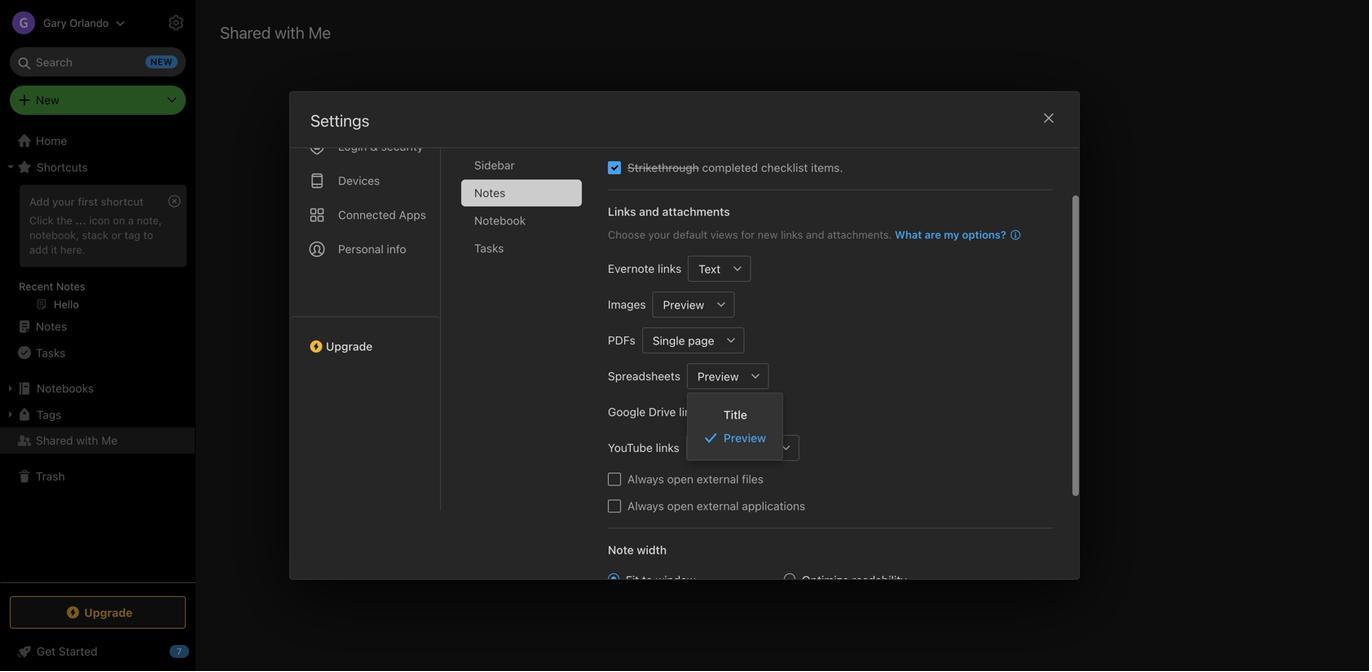 Task type: describe. For each thing, give the bounding box(es) containing it.
and for attachments
[[639, 205, 659, 218]]

first
[[78, 196, 98, 208]]

home link
[[0, 128, 196, 154]]

strikethrough completed checklist items.
[[628, 161, 843, 174]]

show
[[866, 418, 897, 434]]

images
[[608, 298, 646, 311]]

icon on a note, notebook, stack or tag to add it here.
[[29, 214, 162, 256]]

notes inside 'shared with me' element
[[617, 418, 652, 434]]

width
[[637, 544, 667, 557]]

tasks button
[[0, 340, 195, 366]]

google drive links
[[608, 406, 703, 419]]

single
[[653, 334, 685, 348]]

notes tab
[[461, 180, 582, 207]]

tags
[[37, 408, 61, 422]]

nothing shared yet
[[719, 387, 846, 404]]

google
[[608, 406, 646, 419]]

single page
[[653, 334, 715, 348]]

optimize
[[802, 574, 849, 587]]

upgrade for the bottom upgrade popup button
[[84, 606, 133, 620]]

nothing
[[719, 387, 772, 404]]

shared with me element
[[196, 0, 1370, 672]]

connected
[[338, 208, 396, 222]]

tab list for choose your default views for new links and attachments.
[[461, 97, 595, 512]]

new button
[[10, 86, 186, 115]]

&
[[370, 140, 378, 153]]

...
[[75, 214, 86, 227]]

shared with me inside tree
[[36, 434, 118, 448]]

single page button
[[642, 328, 719, 354]]

notes right recent
[[56, 280, 85, 293]]

preview for spreadsheets
[[698, 370, 739, 383]]

2 horizontal spatial with
[[790, 418, 815, 434]]

stack
[[82, 229, 108, 241]]

recent notes
[[19, 280, 85, 293]]

text button
[[688, 256, 725, 282]]

strikethrough
[[628, 161, 699, 174]]

with inside tree
[[76, 434, 98, 448]]

sidebar tab
[[461, 152, 582, 179]]

notebook
[[474, 214, 526, 227]]

connected apps
[[338, 208, 426, 222]]

personal info
[[338, 243, 406, 256]]

choose your default views for new links and attachments.
[[608, 229, 892, 241]]

icon
[[89, 214, 110, 227]]

the
[[57, 214, 72, 227]]

fit to window
[[626, 574, 696, 587]]

window
[[656, 574, 696, 587]]

attachments
[[662, 205, 730, 218]]

optimize readability
[[802, 574, 907, 587]]

settings
[[311, 111, 370, 130]]

info
[[387, 243, 406, 256]]

home
[[36, 134, 67, 148]]

sidebar
[[474, 159, 515, 172]]

Choose default view option for Images field
[[653, 292, 735, 318]]

tags button
[[0, 402, 195, 428]]

notebook,
[[29, 229, 79, 241]]

preview link
[[688, 427, 783, 450]]

notes inside 'notes' tab
[[474, 186, 506, 200]]

open for always open external applications
[[667, 500, 694, 513]]

links left "text" button
[[658, 262, 682, 276]]

what are my options?
[[895, 229, 1007, 241]]

drive
[[649, 406, 676, 419]]

title link
[[688, 404, 783, 427]]

preview inside dropdown list menu
[[724, 432, 767, 445]]

are
[[925, 229, 942, 241]]

note
[[608, 544, 634, 557]]

evernote links
[[608, 262, 682, 276]]

group inside tree
[[0, 180, 195, 320]]

apps
[[399, 208, 426, 222]]

option group containing fit to window
[[608, 572, 941, 672]]

shortcut
[[101, 196, 144, 208]]

0 horizontal spatial me
[[101, 434, 118, 448]]

1 horizontal spatial me
[[309, 23, 331, 42]]

add
[[29, 244, 48, 256]]

tasks inside tab
[[474, 242, 504, 255]]

tab list for links and attachments
[[290, 80, 441, 512]]

preview button for images
[[653, 292, 709, 318]]

1 vertical spatial shared
[[36, 434, 73, 448]]

links right drive
[[679, 406, 703, 419]]

completed
[[702, 161, 758, 174]]

checklist
[[761, 161, 808, 174]]

add
[[29, 196, 50, 208]]

on
[[113, 214, 125, 227]]

always for always open external applications
[[628, 500, 664, 513]]

notebook tab
[[461, 207, 582, 234]]

Choose default view option for Evernote links field
[[688, 256, 751, 282]]

links and attachments
[[608, 205, 730, 218]]

note width
[[608, 544, 667, 557]]

trash
[[36, 470, 65, 483]]

my
[[944, 229, 960, 241]]

recent
[[19, 280, 53, 293]]

links
[[608, 205, 636, 218]]



Task type: vqa. For each thing, say whether or not it's contained in the screenshot.
Sidebar tab
yes



Task type: locate. For each thing, give the bounding box(es) containing it.
upgrade for upgrade popup button inside tab list
[[326, 340, 373, 353]]

shared
[[776, 387, 822, 404], [746, 418, 787, 434]]

0 vertical spatial and
[[639, 205, 659, 218]]

login & security
[[338, 140, 423, 153]]

notes down sidebar
[[474, 186, 506, 200]]

click
[[29, 214, 54, 227]]

close image
[[1039, 108, 1059, 128]]

items.
[[811, 161, 843, 174]]

your
[[52, 196, 75, 208], [649, 229, 670, 241]]

always open external applications
[[628, 500, 806, 513]]

Always open external applications checkbox
[[608, 500, 621, 513]]

1 vertical spatial to
[[642, 574, 653, 587]]

0 horizontal spatial shared with me
[[36, 434, 118, 448]]

expand notebooks image
[[4, 382, 17, 395]]

shared right settings image
[[220, 23, 271, 42]]

links right new
[[781, 229, 803, 241]]

1 open from the top
[[667, 473, 694, 486]]

to down 'note,'
[[143, 229, 153, 241]]

0 horizontal spatial tab list
[[290, 80, 441, 512]]

tab list containing login & security
[[290, 80, 441, 512]]

Select218 checkbox
[[608, 161, 621, 174]]

1 vertical spatial always
[[628, 500, 664, 513]]

shortcuts
[[37, 160, 88, 174]]

0 horizontal spatial shared
[[36, 434, 73, 448]]

tree
[[0, 128, 196, 582]]

Choose default view option for PDFs field
[[642, 328, 745, 354]]

Always open external files checkbox
[[608, 473, 621, 486]]

1 external from the top
[[697, 473, 739, 486]]

0 vertical spatial external
[[697, 473, 739, 486]]

here. right it
[[60, 244, 85, 256]]

notes inside notes link
[[36, 320, 67, 333]]

0 horizontal spatial with
[[76, 434, 98, 448]]

1 horizontal spatial here.
[[918, 418, 948, 434]]

your down links and attachments
[[649, 229, 670, 241]]

to right fit
[[642, 574, 653, 587]]

note,
[[137, 214, 162, 227]]

up
[[900, 418, 915, 434]]

notebooks
[[37, 382, 94, 395]]

and
[[639, 205, 659, 218], [806, 229, 825, 241], [655, 418, 677, 434]]

0 vertical spatial upgrade
[[326, 340, 373, 353]]

and up youtube links
[[655, 418, 677, 434]]

tasks
[[474, 242, 504, 255], [36, 346, 66, 360]]

your for default
[[649, 229, 670, 241]]

notebooks link
[[0, 376, 195, 402]]

readability
[[852, 574, 907, 587]]

1 vertical spatial and
[[806, 229, 825, 241]]

0 horizontal spatial to
[[143, 229, 153, 241]]

0 vertical spatial your
[[52, 196, 75, 208]]

options?
[[963, 229, 1007, 241]]

0 vertical spatial me
[[309, 23, 331, 42]]

your inside tree
[[52, 196, 75, 208]]

login
[[338, 140, 367, 153]]

add your first shortcut
[[29, 196, 144, 208]]

shared down the tags
[[36, 434, 73, 448]]

0 horizontal spatial your
[[52, 196, 75, 208]]

1 vertical spatial open
[[667, 500, 694, 513]]

2 external from the top
[[697, 500, 739, 513]]

and right links
[[639, 205, 659, 218]]

tree containing home
[[0, 128, 196, 582]]

1 horizontal spatial to
[[642, 574, 653, 587]]

1 vertical spatial me
[[101, 434, 118, 448]]

notes link
[[0, 314, 195, 340]]

notes and notebooks shared with you will show up here.
[[617, 418, 948, 434]]

title
[[724, 408, 748, 422]]

2 vertical spatial and
[[655, 418, 677, 434]]

option group
[[608, 572, 941, 672]]

tag
[[124, 229, 140, 241]]

what
[[895, 229, 922, 241]]

pdfs
[[608, 334, 636, 347]]

will
[[843, 418, 862, 434]]

preview up single page
[[663, 298, 705, 312]]

personal
[[338, 243, 384, 256]]

to inside icon on a note, notebook, stack or tag to add it here.
[[143, 229, 153, 241]]

open down the always open external files
[[667, 500, 694, 513]]

trash link
[[0, 464, 195, 490]]

upgrade
[[326, 340, 373, 353], [84, 606, 133, 620]]

shared up the choose default view option for youtube links field
[[746, 418, 787, 434]]

here. inside 'shared with me' element
[[918, 418, 948, 434]]

1 horizontal spatial upgrade button
[[290, 317, 440, 360]]

0 horizontal spatial tasks
[[36, 346, 66, 360]]

notes
[[474, 186, 506, 200], [56, 280, 85, 293], [36, 320, 67, 333], [617, 418, 652, 434]]

files
[[742, 473, 764, 486]]

always open external files
[[628, 473, 764, 486]]

0 vertical spatial here.
[[60, 244, 85, 256]]

preview down title
[[724, 432, 767, 445]]

applications
[[742, 500, 806, 513]]

me
[[309, 23, 331, 42], [101, 434, 118, 448]]

tasks up notebooks
[[36, 346, 66, 360]]

preview inside 'field'
[[698, 370, 739, 383]]

1 vertical spatial here.
[[918, 418, 948, 434]]

youtube links
[[608, 441, 680, 455]]

tasks down notebook
[[474, 242, 504, 255]]

always
[[628, 473, 664, 486], [628, 500, 664, 513]]

group containing add your first shortcut
[[0, 180, 195, 320]]

1 horizontal spatial your
[[649, 229, 670, 241]]

attachments.
[[828, 229, 892, 241]]

external for files
[[697, 473, 739, 486]]

1 vertical spatial preview
[[698, 370, 739, 383]]

shared with me link
[[0, 428, 195, 454]]

settings image
[[166, 13, 186, 33]]

0 vertical spatial open
[[667, 473, 694, 486]]

evernote
[[608, 262, 655, 276]]

None search field
[[21, 47, 174, 77]]

group
[[0, 180, 195, 320]]

0 horizontal spatial here.
[[60, 244, 85, 256]]

views
[[711, 229, 738, 241]]

1 horizontal spatial tasks
[[474, 242, 504, 255]]

0 vertical spatial preview
[[663, 298, 705, 312]]

text
[[699, 262, 721, 276]]

0 horizontal spatial upgrade
[[84, 606, 133, 620]]

0 horizontal spatial upgrade button
[[10, 597, 186, 629]]

and for notebooks
[[655, 418, 677, 434]]

0 vertical spatial to
[[143, 229, 153, 241]]

0 vertical spatial shared
[[776, 387, 822, 404]]

here.
[[60, 244, 85, 256], [918, 418, 948, 434]]

upgrade button inside tab list
[[290, 317, 440, 360]]

tab list containing sidebar
[[461, 97, 595, 512]]

1 vertical spatial preview button
[[687, 364, 743, 390]]

preview button up "single page" button
[[653, 292, 709, 318]]

2 always from the top
[[628, 500, 664, 513]]

1 horizontal spatial upgrade
[[326, 340, 373, 353]]

expand tags image
[[4, 408, 17, 421]]

new
[[758, 229, 778, 241]]

preview button for spreadsheets
[[687, 364, 743, 390]]

1 vertical spatial external
[[697, 500, 739, 513]]

here. inside icon on a note, notebook, stack or tag to add it here.
[[60, 244, 85, 256]]

external up always open external applications
[[697, 473, 739, 486]]

fit
[[626, 574, 639, 587]]

1 horizontal spatial shared with me
[[220, 23, 331, 42]]

always right always open external files 'option'
[[628, 473, 664, 486]]

here. right the up
[[918, 418, 948, 434]]

preview inside choose default view option for images field
[[663, 298, 705, 312]]

shared up notes and notebooks shared with you will show up here.
[[776, 387, 822, 404]]

links down drive
[[656, 441, 680, 455]]

0 vertical spatial preview button
[[653, 292, 709, 318]]

upgrade inside tab list
[[326, 340, 373, 353]]

shared with me
[[220, 23, 331, 42], [36, 434, 118, 448]]

preview button down page
[[687, 364, 743, 390]]

open for always open external files
[[667, 473, 694, 486]]

notebooks
[[681, 418, 743, 434]]

always right always open external applications option at the bottom left of the page
[[628, 500, 664, 513]]

or
[[111, 229, 122, 241]]

tasks inside button
[[36, 346, 66, 360]]

a
[[128, 214, 134, 227]]

preview for images
[[663, 298, 705, 312]]

your up the
[[52, 196, 75, 208]]

tasks tab
[[461, 235, 582, 262]]

page
[[688, 334, 715, 348]]

notes up youtube
[[617, 418, 652, 434]]

0 vertical spatial shared with me
[[220, 23, 331, 42]]

notes down 'recent notes'
[[36, 320, 67, 333]]

1 vertical spatial shared
[[746, 418, 787, 434]]

dropdown list menu
[[688, 404, 783, 450]]

choose
[[608, 229, 646, 241]]

1 vertical spatial your
[[649, 229, 670, 241]]

security
[[381, 140, 423, 153]]

1 horizontal spatial tab list
[[461, 97, 595, 512]]

1 horizontal spatial shared
[[220, 23, 271, 42]]

external down the always open external files
[[697, 500, 739, 513]]

external for applications
[[697, 500, 739, 513]]

preview up nothing
[[698, 370, 739, 383]]

1 vertical spatial shared with me
[[36, 434, 118, 448]]

links
[[781, 229, 803, 241], [658, 262, 682, 276], [679, 406, 703, 419], [656, 441, 680, 455]]

and inside 'shared with me' element
[[655, 418, 677, 434]]

preview button
[[653, 292, 709, 318], [687, 364, 743, 390]]

yet
[[826, 387, 846, 404]]

Choose default view option for Spreadsheets field
[[687, 364, 769, 390]]

0 vertical spatial tasks
[[474, 242, 504, 255]]

for
[[741, 229, 755, 241]]

2 vertical spatial preview
[[724, 432, 767, 445]]

youtube
[[608, 441, 653, 455]]

spreadsheets
[[608, 370, 681, 383]]

open
[[667, 473, 694, 486], [667, 500, 694, 513]]

1 vertical spatial tasks
[[36, 346, 66, 360]]

always for always open external files
[[628, 473, 664, 486]]

0 vertical spatial shared
[[220, 23, 271, 42]]

default
[[673, 229, 708, 241]]

open up always open external applications
[[667, 473, 694, 486]]

0 vertical spatial always
[[628, 473, 664, 486]]

and left attachments.
[[806, 229, 825, 241]]

tab list
[[290, 80, 441, 512], [461, 97, 595, 512]]

Search text field
[[21, 47, 174, 77]]

click the ...
[[29, 214, 86, 227]]

1 vertical spatial upgrade button
[[10, 597, 186, 629]]

2 open from the top
[[667, 500, 694, 513]]

it
[[51, 244, 57, 256]]

Choose default view option for YouTube links field
[[686, 435, 800, 461]]

0 vertical spatial upgrade button
[[290, 317, 440, 360]]

new
[[36, 93, 59, 107]]

1 always from the top
[[628, 473, 664, 486]]

your for first
[[52, 196, 75, 208]]

1 horizontal spatial with
[[275, 23, 305, 42]]

devices
[[338, 174, 380, 188]]

1 vertical spatial upgrade
[[84, 606, 133, 620]]

upgrade button
[[290, 317, 440, 360], [10, 597, 186, 629]]



